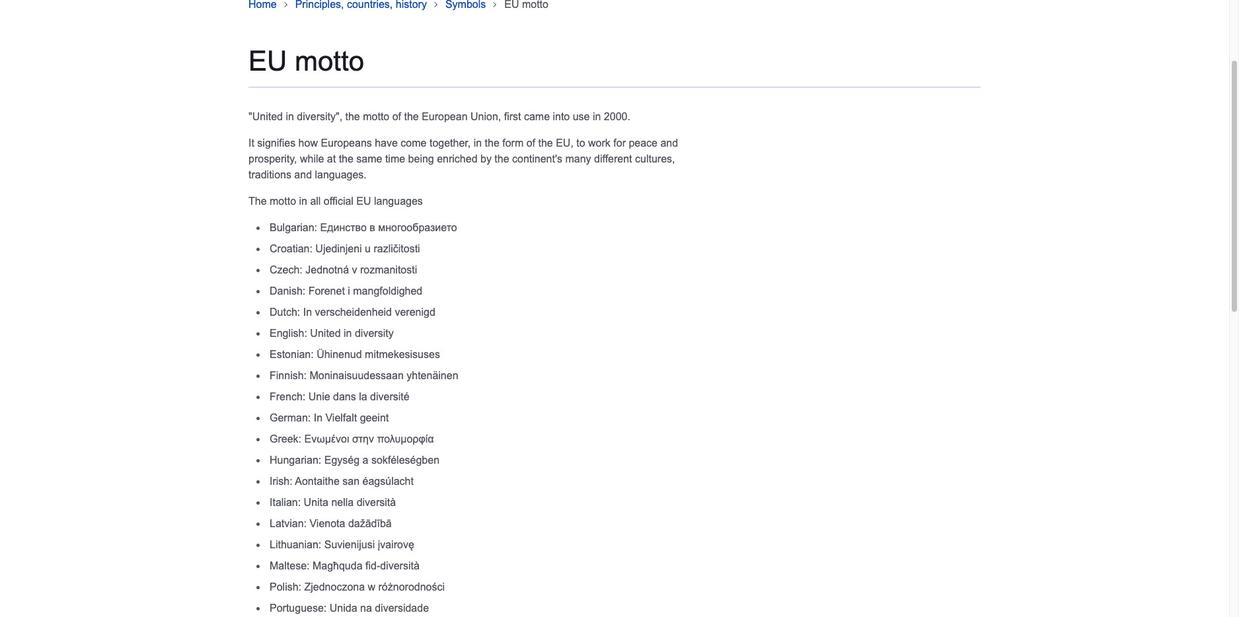 Task type: vqa. For each thing, say whether or not it's contained in the screenshot.
the right IMPLEMENTED
no



Task type: describe. For each thing, give the bounding box(es) containing it.
irish: aontaithe san éagsúlacht
[[270, 476, 414, 487]]

french:
[[270, 391, 306, 403]]

1 2xs image from the left
[[432, 1, 440, 9]]

at
[[327, 153, 336, 165]]

german:
[[270, 413, 311, 424]]

in for dutch:
[[303, 307, 312, 318]]

the
[[249, 196, 267, 207]]

polish: zjednoczona w różnorodności
[[270, 582, 445, 593]]

to
[[577, 138, 585, 149]]

ujedinjeni
[[316, 243, 362, 255]]

a
[[363, 455, 369, 466]]

"united in diversity", the motto of the european union, first came into use in 2000.
[[249, 111, 631, 122]]

enriched
[[437, 153, 478, 165]]

единство
[[320, 222, 367, 233]]

of inside it signifies how europeans have come together, in the form of the eu, to work for peace and prosperity, while at the same time being enriched by the continent's many different cultures, traditions and languages.
[[527, 138, 536, 149]]

eu motto
[[249, 46, 364, 77]]

sokféleségben
[[371, 455, 440, 466]]

"united
[[249, 111, 283, 122]]

came
[[524, 111, 550, 122]]

italian: unita nella diversità
[[270, 497, 396, 508]]

diversity",
[[297, 111, 343, 122]]

éagsúlacht
[[363, 476, 414, 487]]

while
[[300, 153, 324, 165]]

polish:
[[270, 582, 301, 593]]

unida
[[330, 603, 357, 614]]

finnish:
[[270, 370, 307, 381]]

danish: forenet i mangfoldighed
[[270, 286, 423, 297]]

together,
[[430, 138, 471, 149]]

in right "united
[[286, 111, 294, 122]]

unie
[[309, 391, 330, 403]]

многообразието
[[378, 222, 457, 233]]

have
[[375, 138, 398, 149]]

zjednoczona
[[304, 582, 365, 593]]

bulgarian: единство в многообразието
[[270, 222, 457, 233]]

it signifies how europeans have come together, in the form of the eu, to work for peace and prosperity, while at the same time being enriched by the continent's many different cultures, traditions and languages.
[[249, 138, 678, 180]]

diversité
[[370, 391, 410, 403]]

french: unie dans la diversité
[[270, 391, 410, 403]]

rozmanitosti
[[360, 264, 417, 276]]

the right the 'at' at the top left of the page
[[339, 153, 354, 165]]

the up continent's at the top left of page
[[538, 138, 553, 149]]

all
[[310, 196, 321, 207]]

by
[[481, 153, 492, 165]]

work
[[588, 138, 611, 149]]

motto for eu motto
[[295, 46, 364, 77]]

u
[[365, 243, 371, 255]]

europeans
[[321, 138, 372, 149]]

dažādībā
[[348, 518, 392, 530]]

for
[[614, 138, 626, 149]]

fid-
[[366, 561, 380, 572]]

ενωμένοι
[[304, 434, 349, 445]]

diversity
[[355, 328, 394, 339]]

dutch: in verscheidenheid verenigd
[[270, 307, 436, 318]]

motto for the motto in all official eu languages
[[270, 196, 296, 207]]

geeint
[[360, 413, 389, 424]]

jednotná
[[306, 264, 349, 276]]

в
[[370, 222, 375, 233]]

i
[[348, 286, 350, 297]]

english:
[[270, 328, 307, 339]]

in right use
[[593, 111, 601, 122]]

in left "all"
[[299, 196, 307, 207]]

peace
[[629, 138, 658, 149]]

prosperity,
[[249, 153, 297, 165]]

vienota
[[310, 518, 345, 530]]

2 2xs image from the left
[[491, 1, 499, 9]]

diversità for italian: unita nella diversità
[[357, 497, 396, 508]]

hungarian:
[[270, 455, 321, 466]]

latvian:
[[270, 518, 307, 530]]

official
[[324, 196, 354, 207]]

portuguese: unida na diversidade
[[270, 603, 429, 614]]

2000.
[[604, 111, 631, 122]]

san
[[343, 476, 360, 487]]

in inside it signifies how europeans have come together, in the form of the eu, to work for peace and prosperity, while at the same time being enriched by the continent's many different cultures, traditions and languages.
[[474, 138, 482, 149]]

v
[[352, 264, 357, 276]]

traditions
[[249, 169, 291, 180]]

0 horizontal spatial of
[[392, 111, 401, 122]]

cultures,
[[635, 153, 675, 165]]



Task type: locate. For each thing, give the bounding box(es) containing it.
w
[[368, 582, 376, 593]]

unita
[[304, 497, 329, 508]]

greek:
[[270, 434, 301, 445]]

diversità up 'dažādībā'
[[357, 497, 396, 508]]

2xs image
[[432, 1, 440, 9], [491, 1, 499, 9]]

portuguese:
[[270, 603, 327, 614]]

0 horizontal spatial 2xs image
[[432, 1, 440, 9]]

and down while
[[294, 169, 312, 180]]

time
[[385, 153, 405, 165]]

the
[[345, 111, 360, 122], [404, 111, 419, 122], [485, 138, 500, 149], [538, 138, 553, 149], [339, 153, 354, 165], [495, 153, 509, 165]]

0 vertical spatial of
[[392, 111, 401, 122]]

1 vertical spatial in
[[314, 413, 323, 424]]

1 vertical spatial motto
[[363, 111, 390, 122]]

first
[[504, 111, 521, 122]]

estonian: ühinenud mitmekesisuses
[[270, 349, 440, 360]]

1 horizontal spatial of
[[527, 138, 536, 149]]

eu right 'official' on the top
[[357, 196, 371, 207]]

irish:
[[270, 476, 293, 487]]

the up 'come'
[[404, 111, 419, 122]]

diversità for maltese: magħquda fid-diversità
[[380, 561, 420, 572]]

magħquda
[[313, 561, 363, 572]]

into
[[553, 111, 570, 122]]

maltese:
[[270, 561, 310, 572]]

in down dutch: in verscheidenheid verenigd
[[344, 328, 352, 339]]

diversità down įvairovę at the left of page
[[380, 561, 420, 572]]

aontaithe
[[295, 476, 340, 487]]

2xs image
[[282, 1, 290, 9]]

continent's
[[512, 153, 563, 165]]

estonian:
[[270, 349, 314, 360]]

of up have
[[392, 111, 401, 122]]

croatian:
[[270, 243, 313, 255]]

yhtenäinen
[[407, 370, 459, 381]]

στην
[[352, 434, 374, 445]]

in right dutch:
[[303, 307, 312, 318]]

hungarian: egység a sokféleségben
[[270, 455, 440, 466]]

eu
[[249, 46, 287, 77], [357, 196, 371, 207]]

0 vertical spatial motto
[[295, 46, 364, 77]]

come
[[401, 138, 427, 149]]

motto up have
[[363, 111, 390, 122]]

the up by
[[485, 138, 500, 149]]

same
[[357, 153, 382, 165]]

vielfalt
[[326, 413, 357, 424]]

1 horizontal spatial and
[[661, 138, 678, 149]]

use
[[573, 111, 590, 122]]

0 horizontal spatial eu
[[249, 46, 287, 77]]

πολυμορφία
[[377, 434, 434, 445]]

dans
[[333, 391, 356, 403]]

languages
[[374, 196, 423, 207]]

0 vertical spatial diversità
[[357, 497, 396, 508]]

1 vertical spatial eu
[[357, 196, 371, 207]]

0 vertical spatial and
[[661, 138, 678, 149]]

0 vertical spatial in
[[303, 307, 312, 318]]

lithuanian:
[[270, 539, 321, 551]]

0 vertical spatial eu
[[249, 46, 287, 77]]

egység
[[324, 455, 360, 466]]

greek: ενωμένοι στην πολυμορφία
[[270, 434, 434, 445]]

verscheidenheid
[[315, 307, 392, 318]]

being
[[408, 153, 434, 165]]

bulgarian:
[[270, 222, 317, 233]]

suvienijusi
[[324, 539, 375, 551]]

1 horizontal spatial eu
[[357, 196, 371, 207]]

motto up diversity",
[[295, 46, 364, 77]]

signifies
[[257, 138, 296, 149]]

of up continent's at the top left of page
[[527, 138, 536, 149]]

nella
[[331, 497, 354, 508]]

forenet
[[309, 286, 345, 297]]

the motto in all official eu languages
[[249, 196, 423, 207]]

la
[[359, 391, 367, 403]]

english: united in diversity
[[270, 328, 394, 339]]

moninaisuudessaan
[[310, 370, 404, 381]]

2 vertical spatial motto
[[270, 196, 296, 207]]

0 horizontal spatial in
[[303, 307, 312, 318]]

dutch:
[[270, 307, 300, 318]]

and up 'cultures,'
[[661, 138, 678, 149]]

european
[[422, 111, 468, 122]]

eu up "united
[[249, 46, 287, 77]]

finnish: moninaisuudessaan yhtenäinen
[[270, 370, 459, 381]]

of
[[392, 111, 401, 122], [527, 138, 536, 149]]

1 vertical spatial diversità
[[380, 561, 420, 572]]

in
[[303, 307, 312, 318], [314, 413, 323, 424]]

union,
[[471, 111, 501, 122]]

różnorodności
[[379, 582, 445, 593]]

italian:
[[270, 497, 301, 508]]

įvairovę
[[378, 539, 414, 551]]

na
[[360, 603, 372, 614]]

1 horizontal spatial in
[[314, 413, 323, 424]]

motto right the
[[270, 196, 296, 207]]

many
[[566, 153, 591, 165]]

lithuanian: suvienijusi įvairovę
[[270, 539, 414, 551]]

different
[[594, 153, 632, 165]]

ühinenud
[[317, 349, 362, 360]]

united
[[310, 328, 341, 339]]

diversidade
[[375, 603, 429, 614]]

1 vertical spatial and
[[294, 169, 312, 180]]

the up europeans
[[345, 111, 360, 122]]

the right by
[[495, 153, 509, 165]]

latvian: vienota dažādībā
[[270, 518, 392, 530]]

in for german:
[[314, 413, 323, 424]]

how
[[299, 138, 318, 149]]

motto
[[295, 46, 364, 77], [363, 111, 390, 122], [270, 196, 296, 207]]

0 horizontal spatial and
[[294, 169, 312, 180]]

1 vertical spatial of
[[527, 138, 536, 149]]

različitosti
[[374, 243, 420, 255]]

1 horizontal spatial 2xs image
[[491, 1, 499, 9]]

it
[[249, 138, 254, 149]]

in down unie
[[314, 413, 323, 424]]

eu,
[[556, 138, 574, 149]]

in up by
[[474, 138, 482, 149]]

czech:
[[270, 264, 303, 276]]



